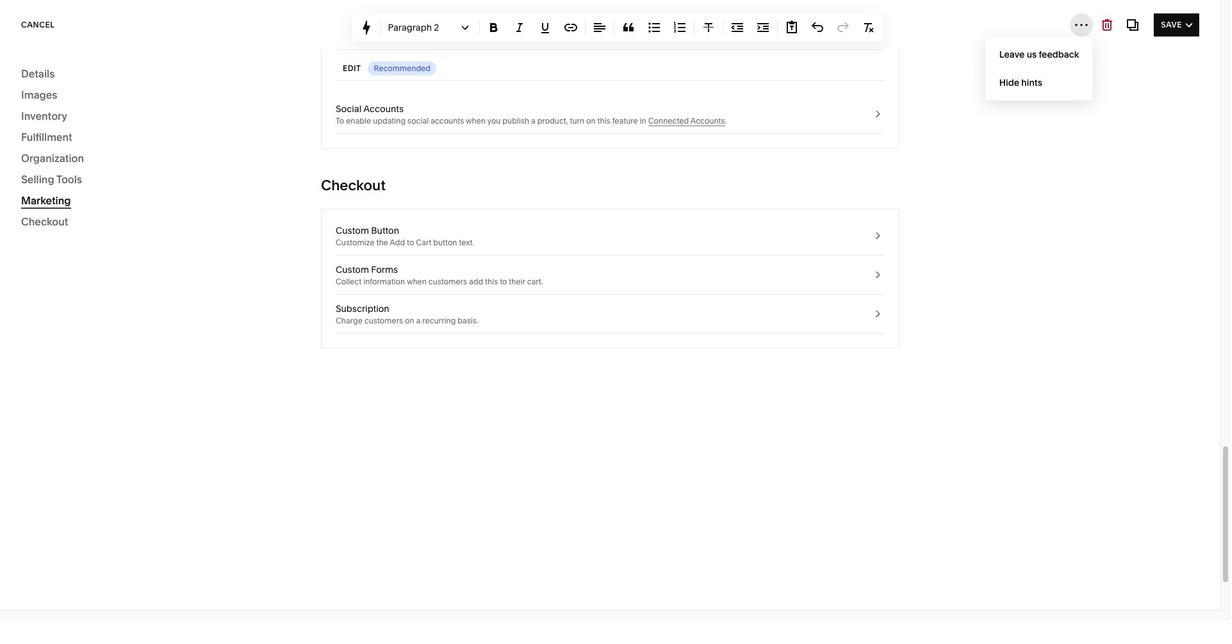 Task type: describe. For each thing, give the bounding box(es) containing it.
2 horizontal spatial to
[[655, 28, 662, 37]]

an
[[694, 28, 703, 37]]

quote image
[[621, 21, 636, 35]]

continue store setup now that you've added products, finish setting up your store.
[[36, 145, 200, 189]]

information
[[364, 277, 405, 287]]

cart.
[[527, 277, 543, 287]]

enable
[[346, 116, 371, 126]]

cancel button
[[21, 13, 55, 36]]

provide
[[664, 28, 692, 37]]

custom for custom button
[[336, 225, 369, 237]]

connected
[[648, 116, 689, 126]]

button
[[433, 238, 457, 247]]

turn
[[570, 116, 585, 126]]

draft
[[602, 26, 619, 35]]

fulfillment
[[21, 131, 72, 144]]

inventory
[[21, 110, 67, 122]]

store.
[[101, 178, 125, 189]]

collect
[[336, 277, 362, 287]]

product
[[626, 13, 659, 24]]

paragraph 2
[[388, 22, 439, 33]]

cart
[[416, 238, 432, 247]]

basis.
[[458, 316, 479, 326]]

setup
[[111, 145, 138, 158]]

to inside 'custom button customize the add to cart button text.'
[[407, 238, 414, 247]]

recurring
[[422, 316, 456, 326]]

below
[[631, 28, 653, 37]]

bold image
[[487, 21, 501, 35]]

the
[[377, 238, 388, 247]]

add
[[390, 238, 405, 247]]

be
[[475, 28, 484, 37]]

description.
[[745, 28, 788, 37]]

product,
[[538, 116, 568, 126]]

social
[[408, 116, 429, 126]]

paragraph
[[388, 22, 432, 33]]

0 horizontal spatial accounts
[[364, 103, 404, 115]]

description
[[367, 28, 409, 37]]

text.
[[459, 238, 474, 247]]

·
[[734, 28, 736, 37]]

organization
[[21, 152, 84, 165]]

a inside subscription charge customers on a recurring basis.
[[416, 316, 421, 326]]

pages
[[24, 23, 51, 33]]

subscription charge customers on a recurring basis.
[[336, 303, 479, 326]]

link image
[[564, 21, 578, 35]]

1 vertical spatial checkout
[[21, 215, 68, 228]]

products
[[700, 28, 733, 37]]

click
[[595, 28, 613, 37]]

custom button customize the add to cart button text.
[[336, 225, 474, 247]]

in
[[640, 116, 647, 126]]

this inside custom forms collect information when customers add this to their cart.
[[485, 277, 498, 287]]

this
[[351, 28, 365, 37]]

edit
[[343, 63, 361, 73]]

customize
[[336, 238, 375, 247]]

physical
[[591, 13, 625, 24]]

accounts
[[431, 116, 464, 126]]

store
[[727, 18, 747, 27]]

engines.
[[563, 28, 594, 37]]

forms
[[371, 264, 398, 276]]

setting
[[36, 178, 65, 189]]

create
[[562, 13, 590, 24]]

pigeon-
[[422, 1, 451, 10]]

outdent image
[[730, 21, 744, 35]]

that
[[57, 163, 74, 175]]

cancel
[[21, 20, 55, 29]]

2
[[434, 22, 439, 33]]

leave us feedback
[[1000, 48, 1080, 60]]

when inside custom forms collect information when customers add this to their cart.
[[407, 277, 427, 287]]

numbered list image
[[673, 21, 687, 35]]

hide hints
[[1000, 77, 1043, 88]]

store
[[83, 145, 108, 158]]

updating
[[373, 116, 406, 126]]

tools
[[56, 173, 82, 186]]

hide
[[1000, 77, 1020, 88]]

italic image
[[512, 21, 527, 35]]

publish
[[503, 116, 530, 126]]

clear formatting image
[[862, 21, 876, 35]]



Task type: vqa. For each thing, say whether or not it's contained in the screenshot.
Create Physical Product Draft
yes



Task type: locate. For each thing, give the bounding box(es) containing it.
1 vertical spatial accounts
[[691, 116, 725, 126]]

marketing
[[21, 194, 71, 207]]

paste as plain text image
[[785, 21, 799, 35]]

accounts right connected
[[691, 116, 725, 126]]

custom up customize
[[336, 225, 369, 237]]

when
[[466, 116, 486, 126], [407, 277, 427, 287]]

customers inside subscription charge customers on a recurring basis.
[[365, 316, 403, 326]]

0 horizontal spatial when
[[407, 277, 427, 287]]

https://watermelon-
[[351, 1, 422, 10]]

save
[[1162, 20, 1183, 29]]

added
[[105, 163, 133, 175]]

bulleted list image
[[647, 21, 661, 35]]

finish
[[178, 163, 200, 175]]

0 vertical spatial a
[[531, 116, 536, 126]]

selling
[[21, 173, 54, 186]]

to
[[336, 116, 344, 126]]

your
[[80, 178, 99, 189]]

this inside social accounts to enable updating social accounts when you publish a product, turn on this feature in connected accounts .
[[598, 116, 611, 126]]

save button
[[1155, 13, 1200, 36]]

a
[[531, 116, 536, 126], [416, 316, 421, 326]]

1 horizontal spatial to
[[500, 277, 507, 287]]

this left feature
[[598, 116, 611, 126]]

a inside social accounts to enable updating social accounts when you publish a product, turn on this feature in connected accounts .
[[531, 116, 536, 126]]

2 custom from the top
[[336, 264, 369, 276]]

1 horizontal spatial on
[[587, 116, 596, 126]]

0 vertical spatial this
[[598, 116, 611, 126]]

on
[[587, 116, 596, 126], [405, 316, 414, 326]]

a right publish at the left of page
[[531, 116, 536, 126]]

this right add
[[485, 277, 498, 287]]

0 vertical spatial custom
[[336, 225, 369, 237]]

underline image
[[538, 21, 552, 35]]

0 horizontal spatial checkout
[[21, 215, 68, 228]]

generated
[[486, 28, 524, 37]]

redo image
[[836, 21, 850, 35]]

0 horizontal spatial a
[[416, 316, 421, 326]]

grid grid
[[27, 256, 78, 285]]

continue
[[36, 145, 81, 158]]

subscription
[[336, 303, 390, 315]]

recommended
[[374, 63, 431, 73]]

1 vertical spatial custom
[[336, 264, 369, 276]]

1 horizontal spatial when
[[466, 116, 486, 126]]

on inside social accounts to enable updating social accounts when you publish a product, turn on this feature in connected accounts .
[[587, 116, 596, 126]]

selling tools
[[21, 173, 82, 186]]

1 vertical spatial when
[[407, 277, 427, 287]]

1 custom from the top
[[336, 225, 369, 237]]

0 vertical spatial when
[[466, 116, 486, 126]]

1 vertical spatial a
[[416, 316, 421, 326]]

feature
[[613, 116, 638, 126]]

1 horizontal spatial customers
[[429, 277, 467, 287]]

to inside custom forms collect information when customers add this to their cart.
[[500, 277, 507, 287]]

Search items… text field
[[42, 87, 229, 115]]

mfhja/p/0mn4yxr6v9trvxs901xy84buuz9zac
[[561, 1, 723, 10]]

on right turn
[[587, 116, 596, 126]]

on left recurring
[[405, 316, 414, 326]]

pages button
[[0, 14, 65, 42]]

checkout
[[321, 177, 386, 194], [21, 215, 68, 228]]

all
[[21, 62, 39, 79]]

to right add
[[407, 238, 414, 247]]

1 vertical spatial to
[[407, 238, 414, 247]]

edit
[[615, 28, 629, 37]]

custom
[[336, 225, 369, 237], [336, 264, 369, 276]]

custom inside custom forms collect information when customers add this to their cart.
[[336, 264, 369, 276]]

https://watermelon-pigeon-n6en.squarespace.com/store-mfhja/p/0mn4yxr6v9trvxs901xy84buuz9zac
[[351, 1, 723, 10]]

alternative
[[705, 28, 743, 37]]

by
[[526, 28, 534, 37]]

add
[[469, 277, 483, 287]]

tab list
[[1093, 18, 1152, 38]]

1 horizontal spatial a
[[531, 116, 536, 126]]

2 vertical spatial to
[[500, 277, 507, 287]]

customers left add
[[429, 277, 467, 287]]

when right information
[[407, 277, 427, 287]]

checkout up button
[[321, 177, 386, 194]]

feedback
[[1039, 48, 1080, 60]]

0 horizontal spatial on
[[405, 316, 414, 326]]

custom up 'collect'
[[336, 264, 369, 276]]

to right below
[[655, 28, 662, 37]]

customers
[[429, 277, 467, 287], [365, 316, 403, 326]]

on inside subscription charge customers on a recurring basis.
[[405, 316, 414, 326]]

edit button
[[343, 57, 361, 80]]

a left recurring
[[416, 316, 421, 326]]

this description will automatically be generated by search engines. click edit below to provide an alternative description.
[[351, 28, 788, 37]]

social
[[336, 103, 362, 115]]

1 horizontal spatial accounts
[[691, 116, 725, 126]]

when left you
[[466, 116, 486, 126]]

indent image
[[756, 21, 770, 35]]

products,
[[135, 163, 176, 175]]

checkout down marketing
[[21, 215, 68, 228]]

0 horizontal spatial this
[[485, 277, 498, 287]]

hints
[[1022, 77, 1043, 88]]

0 vertical spatial on
[[587, 116, 596, 126]]

their
[[509, 277, 525, 287]]

to left their
[[500, 277, 507, 287]]

automatically
[[424, 28, 473, 37]]

will
[[410, 28, 422, 37]]

published
[[738, 28, 775, 37]]

1 horizontal spatial checkout
[[321, 177, 386, 194]]

1 horizontal spatial this
[[598, 116, 611, 126]]

when inside social accounts to enable updating social accounts when you publish a product, turn on this feature in connected accounts .
[[466, 116, 486, 126]]

search
[[536, 28, 561, 37]]

this
[[598, 116, 611, 126], [485, 277, 498, 287]]

create physical product draft
[[562, 13, 659, 35]]

custom for custom forms
[[336, 264, 369, 276]]

leave
[[1000, 48, 1025, 60]]

connected accounts link
[[648, 116, 725, 126]]

up
[[67, 178, 78, 189]]

1 vertical spatial this
[[485, 277, 498, 287]]

button
[[371, 225, 399, 237]]

left align image
[[593, 21, 607, 35]]

you've
[[76, 163, 103, 175]]

1 vertical spatial customers
[[365, 316, 403, 326]]

custom inside 'custom button customize the add to cart button text.'
[[336, 225, 369, 237]]

0 vertical spatial accounts
[[364, 103, 404, 115]]

store products · published
[[700, 18, 775, 37]]

0 vertical spatial customers
[[429, 277, 467, 287]]

custom forms collect information when customers add this to their cart.
[[336, 264, 543, 287]]

customers down subscription
[[365, 316, 403, 326]]

0 horizontal spatial customers
[[365, 316, 403, 326]]

social accounts to enable updating social accounts when you publish a product, turn on this feature in connected accounts .
[[336, 103, 727, 126]]

us
[[1027, 48, 1037, 60]]

strikethrough image
[[702, 21, 716, 35]]

1 vertical spatial on
[[405, 316, 414, 326]]

accounts up updating
[[364, 103, 404, 115]]

to
[[655, 28, 662, 37], [407, 238, 414, 247], [500, 277, 507, 287]]

redo image
[[811, 21, 825, 35]]

charge
[[336, 316, 363, 326]]

0 vertical spatial to
[[655, 28, 662, 37]]

.
[[725, 116, 727, 126]]

0 vertical spatial checkout
[[321, 177, 386, 194]]

n6en.squarespace.com/store-
[[451, 1, 561, 10]]

you
[[488, 116, 501, 126]]

customers inside custom forms collect information when customers add this to their cart.
[[429, 277, 467, 287]]

now
[[36, 163, 55, 175]]

0 horizontal spatial to
[[407, 238, 414, 247]]



